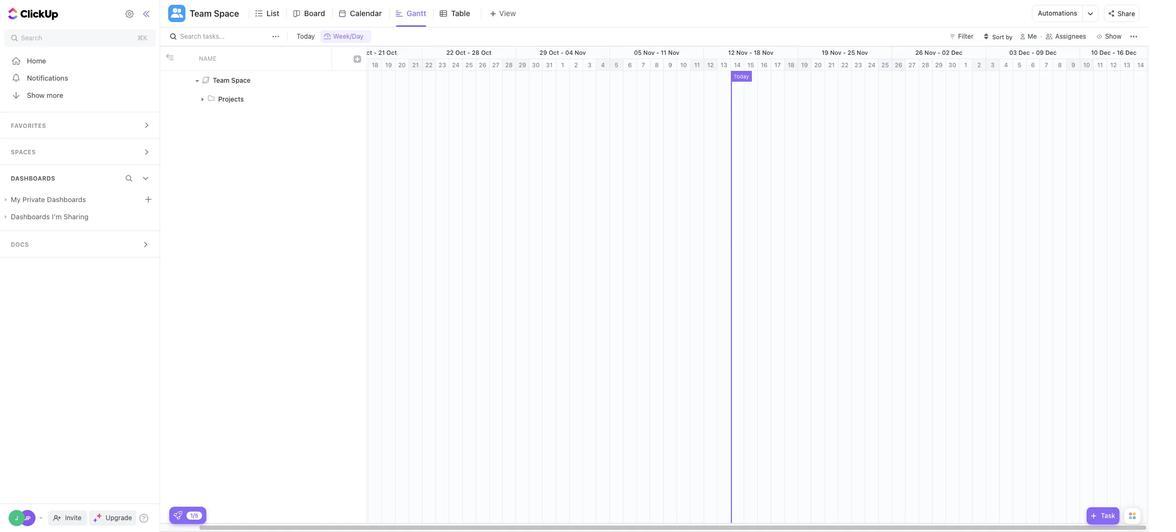 Task type: vqa. For each thing, say whether or not it's contained in the screenshot.
tab list
no



Task type: describe. For each thing, give the bounding box(es) containing it.
team inside button
[[190, 9, 212, 18]]

- for 09
[[1032, 49, 1034, 56]]

1 horizontal spatial today
[[734, 73, 749, 80]]

1 29 element from the left
[[516, 59, 529, 71]]

name
[[199, 55, 216, 62]]

row group containing team space
[[160, 71, 367, 523]]

1 22 element from the left
[[422, 59, 436, 71]]

favorites button
[[0, 112, 160, 138]]

assignees button
[[1041, 30, 1091, 43]]

29 for second 29 element from the right
[[519, 61, 526, 68]]

1 7 from the left
[[642, 61, 645, 68]]

dec for 26 nov - 02 dec
[[951, 49, 963, 56]]

22 oct - 28 oct element
[[422, 47, 516, 59]]

name row
[[160, 47, 367, 71]]

15 element
[[744, 59, 758, 71]]

home link
[[0, 52, 160, 69]]

1 5 from the left
[[615, 61, 618, 68]]

calendar link
[[350, 0, 386, 27]]

1 17 from the left
[[359, 61, 365, 68]]

table
[[451, 9, 470, 18]]

calendar
[[350, 9, 382, 18]]

2 horizontal spatial 19
[[822, 49, 829, 56]]

board link
[[304, 0, 329, 27]]

oct for 29
[[549, 49, 559, 56]]

04
[[565, 49, 573, 56]]

automations button
[[1033, 5, 1083, 22]]

03
[[1009, 49, 1017, 56]]

1 3 from the left
[[588, 61, 592, 68]]

2 30 element from the left
[[946, 59, 959, 71]]

1 13 from the left
[[721, 61, 727, 68]]

26 nov - 02 dec element
[[892, 47, 986, 59]]

2 26 element from the left
[[892, 59, 906, 71]]

board
[[304, 9, 325, 18]]

by
[[1006, 33, 1013, 40]]

projects cell
[[192, 90, 332, 109]]

2 11 element from the left
[[1094, 59, 1107, 71]]

gantt link
[[407, 0, 431, 27]]

me button
[[1016, 30, 1041, 43]]

upgrade
[[106, 514, 132, 522]]

Search tasks... text field
[[180, 29, 269, 44]]

filter
[[958, 32, 974, 40]]

2 14 element from the left
[[1134, 59, 1148, 71]]

search for search
[[21, 34, 42, 42]]

05 nov - 11 nov
[[634, 49, 680, 56]]

1 30 from the left
[[532, 61, 540, 68]]

2 29 element from the left
[[933, 59, 946, 71]]

11 for 2nd 11 element from the left
[[1097, 61, 1103, 68]]

1/5
[[190, 512, 198, 518]]

2 30 from the left
[[949, 61, 956, 68]]

2 5 from the left
[[1018, 61, 1022, 68]]

1 nov from the left
[[575, 49, 586, 56]]

31 element
[[543, 59, 556, 71]]

space inside button
[[214, 9, 239, 18]]

2 oct from the left
[[387, 49, 397, 56]]

19 nov - 25 nov
[[822, 49, 868, 56]]

2 23 from the left
[[855, 61, 862, 68]]

1 horizontal spatial 12
[[728, 49, 735, 56]]

sort
[[992, 33, 1004, 40]]

1 12 element from the left
[[704, 59, 718, 71]]

- for 11
[[656, 49, 659, 56]]

projects
[[218, 95, 244, 103]]

4 oct from the left
[[481, 49, 492, 56]]

0 horizontal spatial 16
[[761, 61, 768, 68]]

1 horizontal spatial 28
[[505, 61, 513, 68]]

0 horizontal spatial 11
[[661, 49, 667, 56]]

2 18 element from the left
[[785, 59, 798, 71]]

notifications
[[27, 73, 68, 82]]

0 horizontal spatial 12
[[707, 61, 714, 68]]

28 inside 22 oct - 28 oct element
[[472, 49, 480, 56]]

1 6 from the left
[[628, 61, 632, 68]]

15 for 15 oct - 21 oct
[[353, 49, 360, 56]]

view
[[499, 9, 516, 18]]

show more
[[27, 91, 63, 99]]

2 7 from the left
[[1045, 61, 1048, 68]]

10 for 1st 10 element from the right
[[1083, 61, 1090, 68]]

dec for 03 dec - 09 dec
[[1046, 49, 1057, 56]]

2 22 element from the left
[[839, 59, 852, 71]]

team space inside button
[[190, 9, 239, 18]]

11 for first 11 element from left
[[694, 61, 700, 68]]

8 nov from the left
[[925, 49, 936, 56]]

user group image
[[171, 8, 183, 18]]

home
[[27, 56, 46, 65]]

2 20 element from the left
[[812, 59, 825, 71]]

- for 28
[[467, 49, 470, 56]]

1 14 element from the left
[[731, 59, 744, 71]]

25 for 1st 25 element from left
[[466, 61, 473, 68]]

team inside cell
[[213, 76, 230, 84]]

15 oct - 21 oct
[[353, 49, 397, 56]]

1 30 element from the left
[[529, 59, 543, 71]]

list
[[267, 9, 279, 18]]

me
[[1028, 32, 1037, 40]]

automations
[[1038, 9, 1077, 17]]

1 27 element from the left
[[490, 59, 503, 71]]

12 nov - 18 nov element
[[704, 47, 798, 59]]

tasks...
[[203, 32, 225, 40]]

- for 16
[[1113, 49, 1115, 56]]

share
[[1118, 9, 1135, 18]]

- for 25
[[843, 49, 846, 56]]

projects - 0.00% row
[[160, 90, 367, 109]]

2 horizontal spatial 18
[[788, 61, 795, 68]]

1 26 element from the left
[[476, 59, 490, 71]]

⌘k
[[137, 34, 148, 42]]

more
[[47, 91, 63, 99]]

2 9 from the left
[[1071, 61, 1075, 68]]

invite
[[65, 514, 81, 522]]

05
[[634, 49, 642, 56]]

2 4 from the left
[[1004, 61, 1008, 68]]

1 23 from the left
[[439, 61, 446, 68]]

1 28 element from the left
[[503, 59, 516, 71]]

1 1 from the left
[[561, 61, 564, 68]]

tree grid containing team space
[[160, 47, 367, 523]]

2 24 from the left
[[868, 61, 876, 68]]

search tasks...
[[180, 32, 225, 40]]

1 24 from the left
[[452, 61, 460, 68]]

team space - 0.00% row
[[160, 71, 367, 90]]

2 1 from the left
[[964, 61, 967, 68]]

29 for first 29 element from right
[[935, 61, 943, 68]]

2 6 from the left
[[1031, 61, 1035, 68]]

1 21 element from the left
[[409, 59, 422, 71]]

sort by button
[[980, 30, 1016, 43]]

2 horizontal spatial 12
[[1110, 61, 1117, 68]]

dashboards i'm sharing
[[11, 212, 88, 221]]



Task type: locate. For each thing, give the bounding box(es) containing it.
sort by
[[992, 33, 1013, 40]]

gantt
[[407, 9, 426, 18]]

dashboards
[[47, 195, 86, 204]]

1 23 element from the left
[[436, 59, 449, 71]]

1 20 element from the left
[[396, 59, 409, 71]]

15
[[353, 49, 360, 56], [748, 61, 754, 68]]

27 element
[[490, 59, 503, 71], [906, 59, 919, 71]]

show left more
[[27, 91, 45, 99]]

16
[[1117, 49, 1124, 56], [761, 61, 768, 68]]

2 12 element from the left
[[1107, 59, 1121, 71]]

column header
[[160, 47, 176, 70], [176, 47, 192, 70], [332, 47, 348, 70], [348, 47, 367, 70]]

03 dec - 09 dec
[[1009, 49, 1057, 56]]

1 horizontal spatial show
[[1105, 32, 1122, 40]]

spaces
[[11, 148, 36, 155]]

21 for 2nd 21 element from left
[[828, 61, 835, 68]]

11 down the 10 dec - 16 dec
[[1097, 61, 1103, 68]]

4 - from the left
[[656, 49, 659, 56]]

1 horizontal spatial 8
[[1058, 61, 1062, 68]]

team space
[[190, 9, 239, 18], [213, 76, 251, 84]]

11 element
[[691, 59, 704, 71], [1094, 59, 1107, 71]]

1 horizontal spatial  image
[[354, 55, 361, 63]]

25 for 2nd 25 element
[[882, 61, 889, 68]]

filter button
[[945, 30, 978, 43]]

0 horizontal spatial 19
[[385, 61, 392, 68]]

4 down 29 oct - 04 nov element
[[601, 61, 605, 68]]

0 horizontal spatial 24 element
[[449, 59, 463, 71]]

13 element left 15 element
[[718, 59, 731, 71]]

21 for 2nd 21 element from right
[[412, 61, 419, 68]]

list link
[[267, 0, 284, 27]]

1 horizontal spatial 24
[[868, 61, 876, 68]]

1 10 element from the left
[[677, 59, 691, 71]]

2 25 element from the left
[[879, 59, 892, 71]]

1 vertical spatial team
[[213, 76, 230, 84]]

13 element
[[718, 59, 731, 71], [1121, 59, 1134, 71]]

team space up projects in the top of the page
[[213, 76, 251, 84]]

1 2 from the left
[[574, 61, 578, 68]]

26 left 02
[[915, 49, 923, 56]]

1 horizontal spatial 29 element
[[933, 59, 946, 71]]

24 down '22 oct - 28 oct'
[[452, 61, 460, 68]]

0 horizontal spatial 22
[[425, 61, 433, 68]]

15 for 15
[[748, 61, 754, 68]]

1 horizontal spatial 21 element
[[825, 59, 839, 71]]

task
[[1101, 512, 1115, 520]]

favorites
[[11, 122, 46, 129]]

2 horizontal spatial 26
[[915, 49, 923, 56]]

2 down 29 oct - 04 nov element
[[574, 61, 578, 68]]

31
[[546, 61, 553, 68]]

1 horizontal spatial 14 element
[[1134, 59, 1148, 71]]

7 nov from the left
[[857, 49, 868, 56]]

17 element down 15 oct - 21 oct
[[355, 59, 369, 71]]

1 - from the left
[[374, 49, 377, 56]]

16 down show dropdown button in the right top of the page
[[1117, 49, 1124, 56]]

23 down 22 oct - 28 oct element
[[439, 61, 446, 68]]

29
[[540, 49, 547, 56], [519, 61, 526, 68], [935, 61, 943, 68]]

0 horizontal spatial 14
[[734, 61, 741, 68]]

4
[[601, 61, 605, 68], [1004, 61, 1008, 68]]

2 horizontal spatial 21
[[828, 61, 835, 68]]

7 down 03 dec - 09 dec element
[[1045, 61, 1048, 68]]

24
[[452, 61, 460, 68], [868, 61, 876, 68]]

11 down 05 nov - 11 nov element
[[694, 61, 700, 68]]

docs
[[11, 241, 29, 248]]

14 for second the 14 element from the right
[[734, 61, 741, 68]]

3 down 29 oct - 04 nov element
[[588, 61, 592, 68]]

show for show
[[1105, 32, 1122, 40]]

2 19 element from the left
[[798, 59, 812, 71]]

0 horizontal spatial search
[[21, 34, 42, 42]]

oct
[[362, 49, 372, 56], [387, 49, 397, 56], [455, 49, 466, 56], [481, 49, 492, 56], [549, 49, 559, 56]]

2 17 from the left
[[775, 61, 781, 68]]

2 column header from the left
[[176, 47, 192, 70]]

1 horizontal spatial 26 element
[[892, 59, 906, 71]]

0 horizontal spatial 9
[[668, 61, 672, 68]]

0 vertical spatial dashboards
[[11, 175, 55, 182]]

12 element left 15 element
[[704, 59, 718, 71]]

0 horizontal spatial  image
[[166, 53, 173, 61]]

0 vertical spatial space
[[214, 9, 239, 18]]

team space cell
[[192, 71, 332, 90]]

27 element down 26 nov - 02 dec
[[906, 59, 919, 71]]

nov
[[575, 49, 586, 56], [643, 49, 655, 56], [668, 49, 680, 56], [736, 49, 748, 56], [762, 49, 774, 56], [830, 49, 842, 56], [857, 49, 868, 56], [925, 49, 936, 56]]

0 horizontal spatial 10 element
[[677, 59, 691, 71]]

today down board
[[297, 32, 315, 40]]

30 element left 31
[[529, 59, 543, 71]]

29 oct - 04 nov element
[[516, 47, 610, 59]]

0 horizontal spatial 28 element
[[503, 59, 516, 71]]

29 oct - 04 nov
[[540, 49, 586, 56]]

4 column header from the left
[[348, 47, 367, 70]]

jp
[[24, 515, 31, 521]]

30 left 31
[[532, 61, 540, 68]]

22 down 22 oct - 28 oct element
[[425, 61, 433, 68]]

2 27 element from the left
[[906, 59, 919, 71]]

5 down 03 dec - 09 dec
[[1018, 61, 1022, 68]]

search
[[180, 32, 201, 40], [21, 34, 42, 42]]

1 horizontal spatial 2
[[978, 61, 981, 68]]

1 horizontal spatial 24 element
[[865, 59, 879, 71]]

notifications link
[[0, 69, 160, 87]]

9 down 05 nov - 11 nov element
[[668, 61, 672, 68]]

09
[[1036, 49, 1044, 56]]

26
[[915, 49, 923, 56], [479, 61, 486, 68], [895, 61, 903, 68]]

10
[[1091, 49, 1098, 56], [680, 61, 687, 68], [1083, 61, 1090, 68]]

2 horizontal spatial 22
[[841, 61, 849, 68]]

space up search tasks... "text box"
[[214, 9, 239, 18]]

10 dec - 16 dec
[[1091, 49, 1137, 56]]

1 horizontal spatial search
[[180, 32, 201, 40]]

3 dec from the left
[[1046, 49, 1057, 56]]

25 element down 19 nov - 25 nov element
[[879, 59, 892, 71]]

show
[[1105, 32, 1122, 40], [27, 91, 45, 99]]

11 element down 05 nov - 11 nov element
[[691, 59, 704, 71]]

22 oct - 28 oct
[[446, 49, 492, 56]]

0 horizontal spatial 13 element
[[718, 59, 731, 71]]

0 horizontal spatial 17
[[359, 61, 365, 68]]

space inside cell
[[231, 76, 251, 84]]

9 down 'assignees'
[[1071, 61, 1075, 68]]

30
[[532, 61, 540, 68], [949, 61, 956, 68]]

28 down 26 nov - 02 dec
[[922, 61, 929, 68]]

14 element down 10 dec - 16 dec element
[[1134, 59, 1148, 71]]

row group
[[160, 71, 367, 523]]

26 element down 26 nov - 02 dec element
[[892, 59, 906, 71]]

1 horizontal spatial 28 element
[[919, 59, 933, 71]]

0 horizontal spatial 18
[[372, 61, 379, 68]]

27 down 26 nov - 02 dec
[[909, 61, 916, 68]]

dashboards down private
[[11, 212, 50, 221]]

21 element
[[409, 59, 422, 71], [825, 59, 839, 71]]

30 element
[[529, 59, 543, 71], [946, 59, 959, 71]]

today down 15 element
[[734, 73, 749, 80]]

21 down 15 oct - 21 oct element
[[412, 61, 419, 68]]

1 horizontal spatial 22 element
[[839, 59, 852, 71]]

13 element down 10 dec - 16 dec element
[[1121, 59, 1134, 71]]

1 vertical spatial 15
[[748, 61, 754, 68]]

20 element
[[396, 59, 409, 71], [812, 59, 825, 71]]

0 horizontal spatial 11 element
[[691, 59, 704, 71]]

2 3 from the left
[[991, 61, 995, 68]]

0 horizontal spatial 14 element
[[731, 59, 744, 71]]

dashboards for dashboards i'm sharing
[[11, 212, 50, 221]]

19 nov - 25 nov element
[[798, 47, 892, 59]]

1 horizontal spatial 25
[[848, 49, 855, 56]]

0 horizontal spatial 29
[[519, 61, 526, 68]]

28
[[472, 49, 480, 56], [505, 61, 513, 68], [922, 61, 929, 68]]

2 13 element from the left
[[1121, 59, 1134, 71]]

7 - from the left
[[938, 49, 940, 56]]

3 oct from the left
[[455, 49, 466, 56]]

9
[[668, 61, 672, 68], [1071, 61, 1075, 68]]

0 horizontal spatial show
[[27, 91, 45, 99]]

 image for fourth "column header" from the right
[[166, 53, 173, 61]]

0 horizontal spatial 19 element
[[382, 59, 396, 71]]

6 - from the left
[[843, 49, 846, 56]]

2 23 element from the left
[[852, 59, 865, 71]]

- for 21
[[374, 49, 377, 56]]

1 horizontal spatial 23 element
[[852, 59, 865, 71]]

7
[[642, 61, 645, 68], [1045, 61, 1048, 68]]

19 element
[[382, 59, 396, 71], [798, 59, 812, 71]]

18 down 15 oct - 21 oct element
[[372, 61, 379, 68]]

6
[[628, 61, 632, 68], [1031, 61, 1035, 68]]

team up projects in the top of the page
[[213, 76, 230, 84]]

26 element
[[476, 59, 490, 71], [892, 59, 906, 71]]

2 21 element from the left
[[825, 59, 839, 71]]

29 down 26 nov - 02 dec element
[[935, 61, 943, 68]]

1 horizontal spatial 12 element
[[1107, 59, 1121, 71]]

sparkle svg 1 image
[[97, 513, 102, 519]]

19 element right 16 element
[[798, 59, 812, 71]]

show inside "sidebar" navigation
[[27, 91, 45, 99]]

0 vertical spatial team space
[[190, 9, 239, 18]]

0 horizontal spatial 10
[[680, 61, 687, 68]]

search inside "sidebar" navigation
[[21, 34, 42, 42]]

6 down 03 dec - 09 dec element
[[1031, 61, 1035, 68]]

20 element down 19 nov - 25 nov
[[812, 59, 825, 71]]

20 down 19 nov - 25 nov
[[814, 61, 822, 68]]

- for 18
[[749, 49, 752, 56]]

1 horizontal spatial 27 element
[[906, 59, 919, 71]]

show for show more
[[27, 91, 45, 99]]

show button
[[1093, 30, 1125, 43]]

my private dashboards
[[11, 195, 86, 204]]

10 element
[[677, 59, 691, 71], [1080, 59, 1094, 71]]

1
[[561, 61, 564, 68], [964, 61, 967, 68]]

dec right 03
[[1019, 49, 1030, 56]]

1 horizontal spatial 6
[[1031, 61, 1035, 68]]

30 element down 02
[[946, 59, 959, 71]]

9 - from the left
[[1113, 49, 1115, 56]]

show inside show dropdown button
[[1105, 32, 1122, 40]]

today button
[[293, 30, 318, 43]]

1 horizontal spatial 18 element
[[785, 59, 798, 71]]

22 down 19 nov - 25 nov element
[[841, 61, 849, 68]]

22 down table
[[446, 49, 454, 56]]

8
[[655, 61, 659, 68], [1058, 61, 1062, 68]]

0 horizontal spatial 6
[[628, 61, 632, 68]]

21 element down 19 nov - 25 nov
[[825, 59, 839, 71]]

show up the 10 dec - 16 dec
[[1105, 32, 1122, 40]]

21 down 19 nov - 25 nov
[[828, 61, 835, 68]]

space up projects in the top of the page
[[231, 76, 251, 84]]

23 element down '22 oct - 28 oct'
[[436, 59, 449, 71]]

5 down 05 nov - 11 nov element
[[615, 61, 618, 68]]

sidebar settings image
[[125, 9, 135, 19]]

1 17 element from the left
[[355, 59, 369, 71]]

1 horizontal spatial 17 element
[[771, 59, 785, 71]]

6 down 05 nov - 11 nov element
[[628, 61, 632, 68]]

26 nov - 02 dec
[[915, 49, 963, 56]]

onboarding checklist button element
[[174, 511, 182, 520]]

26 element down 22 oct - 28 oct element
[[476, 59, 490, 71]]

1 13 element from the left
[[718, 59, 731, 71]]

22 element down 22 oct - 28 oct element
[[422, 59, 436, 71]]

29 left 31
[[519, 61, 526, 68]]

18 right 16 element
[[788, 61, 795, 68]]

0 horizontal spatial 23
[[439, 61, 446, 68]]

team space button
[[185, 2, 239, 25]]

 image down calendar
[[354, 55, 361, 63]]

2
[[574, 61, 578, 68], [978, 61, 981, 68]]

28 down table link
[[472, 49, 480, 56]]

29 up 31
[[540, 49, 547, 56]]

28 element down 26 nov - 02 dec
[[919, 59, 933, 71]]

1 horizontal spatial 30 element
[[946, 59, 959, 71]]

14 element
[[731, 59, 744, 71], [1134, 59, 1148, 71]]

24 element down 19 nov - 25 nov element
[[865, 59, 879, 71]]

20
[[398, 61, 406, 68], [814, 61, 822, 68]]

search left the tasks...
[[180, 32, 201, 40]]

2 17 element from the left
[[771, 59, 785, 71]]

11 right 05
[[661, 49, 667, 56]]

21 element down 15 oct - 21 oct element
[[409, 59, 422, 71]]

2 dashboards from the top
[[11, 212, 50, 221]]

0 vertical spatial 16
[[1117, 49, 1124, 56]]

3 nov from the left
[[668, 49, 680, 56]]

12 element down 10 dec - 16 dec element
[[1107, 59, 1121, 71]]

table link
[[451, 0, 475, 27]]

1 horizontal spatial 13
[[1124, 61, 1131, 68]]

29 for 29 oct - 04 nov
[[540, 49, 547, 56]]

1 vertical spatial today
[[734, 73, 749, 80]]

02
[[942, 49, 950, 56]]

1 20 from the left
[[398, 61, 406, 68]]

0 horizontal spatial 13
[[721, 61, 727, 68]]

10 down 05 nov - 11 nov element
[[680, 61, 687, 68]]

1 horizontal spatial 14
[[1137, 61, 1144, 68]]

27
[[492, 61, 499, 68], [909, 61, 916, 68]]

3
[[588, 61, 592, 68], [991, 61, 995, 68]]

0 horizontal spatial 15
[[353, 49, 360, 56]]

16 right 15 element
[[761, 61, 768, 68]]

1 27 from the left
[[492, 61, 499, 68]]

11
[[661, 49, 667, 56], [694, 61, 700, 68], [1097, 61, 1103, 68]]

2 horizontal spatial 10
[[1091, 49, 1098, 56]]

3 - from the left
[[561, 49, 564, 56]]

name column header
[[192, 47, 332, 70]]

5
[[615, 61, 618, 68], [1018, 61, 1022, 68]]

2 dec from the left
[[1019, 49, 1030, 56]]

24 element down '22 oct - 28 oct'
[[449, 59, 463, 71]]

1 horizontal spatial 4
[[1004, 61, 1008, 68]]

1 11 element from the left
[[691, 59, 704, 71]]

12 element
[[704, 59, 718, 71], [1107, 59, 1121, 71]]

17
[[359, 61, 365, 68], [775, 61, 781, 68]]

1 horizontal spatial 20
[[814, 61, 822, 68]]

2 10 element from the left
[[1080, 59, 1094, 71]]

0 horizontal spatial 21 element
[[409, 59, 422, 71]]

2 down filter dropdown button
[[978, 61, 981, 68]]

today
[[297, 32, 315, 40], [734, 73, 749, 80]]

10 dec - 16 dec element
[[1080, 47, 1148, 59]]

my
[[11, 195, 21, 204]]

30 down 02
[[949, 61, 956, 68]]

03 dec - 09 dec element
[[986, 47, 1080, 59]]

4 nov from the left
[[736, 49, 748, 56]]

28 element left 31
[[503, 59, 516, 71]]

2 13 from the left
[[1124, 61, 1131, 68]]

1 vertical spatial 16
[[761, 61, 768, 68]]

dec right 09
[[1046, 49, 1057, 56]]

dec for 10 dec - 16 dec
[[1125, 49, 1137, 56]]

0 horizontal spatial 30
[[532, 61, 540, 68]]

8 - from the left
[[1032, 49, 1034, 56]]

sparkle svg 2 image
[[93, 518, 97, 522]]

10 down 10 dec - 16 dec element
[[1083, 61, 1090, 68]]

0 horizontal spatial 3
[[588, 61, 592, 68]]

1 down filter
[[964, 61, 967, 68]]

4 dec from the left
[[1100, 49, 1111, 56]]

23 element
[[436, 59, 449, 71], [852, 59, 865, 71]]

5 oct from the left
[[549, 49, 559, 56]]

dec down show dropdown button in the right top of the page
[[1100, 49, 1111, 56]]

5 - from the left
[[749, 49, 752, 56]]

2 8 from the left
[[1058, 61, 1062, 68]]

j
[[15, 515, 18, 521]]

1 4 from the left
[[601, 61, 605, 68]]

1 horizontal spatial 1
[[964, 61, 967, 68]]

oct for 15
[[362, 49, 372, 56]]

1 horizontal spatial 27
[[909, 61, 916, 68]]

0 vertical spatial 15
[[353, 49, 360, 56]]

-
[[374, 49, 377, 56], [467, 49, 470, 56], [561, 49, 564, 56], [656, 49, 659, 56], [749, 49, 752, 56], [843, 49, 846, 56], [938, 49, 940, 56], [1032, 49, 1034, 56], [1113, 49, 1115, 56]]

i'm
[[52, 212, 62, 221]]

1 18 element from the left
[[369, 59, 382, 71]]

1 down 29 oct - 04 nov element
[[561, 61, 564, 68]]

0 horizontal spatial today
[[297, 32, 315, 40]]

10 element down 05 nov - 11 nov element
[[677, 59, 691, 71]]

dashboards
[[11, 175, 55, 182], [11, 212, 50, 221]]

23 down 19 nov - 25 nov element
[[855, 61, 862, 68]]

0 horizontal spatial 26
[[479, 61, 486, 68]]

upgrade link
[[89, 511, 136, 526]]

1 vertical spatial space
[[231, 76, 251, 84]]

17 element
[[355, 59, 369, 71], [771, 59, 785, 71]]

 image
[[166, 53, 173, 61], [354, 55, 361, 63]]

15 oct - 21 oct element
[[328, 47, 422, 59]]

0 horizontal spatial team
[[190, 9, 212, 18]]

1 horizontal spatial 10
[[1083, 61, 1090, 68]]

29 element left 31
[[516, 59, 529, 71]]

tree grid
[[160, 47, 367, 523]]

1 column header from the left
[[160, 47, 176, 70]]

28 element
[[503, 59, 516, 71], [919, 59, 933, 71]]

1 horizontal spatial 19
[[801, 61, 808, 68]]

12
[[728, 49, 735, 56], [707, 61, 714, 68], [1110, 61, 1117, 68]]

18
[[754, 49, 761, 56], [372, 61, 379, 68], [788, 61, 795, 68]]

team space up the tasks...
[[190, 9, 239, 18]]

05 nov - 11 nov element
[[610, 47, 704, 59]]

28 left 31
[[505, 61, 513, 68]]

team up search tasks...
[[190, 9, 212, 18]]

14 element down 12 nov - 18 nov
[[731, 59, 744, 71]]

1 9 from the left
[[668, 61, 672, 68]]

today inside button
[[297, 32, 315, 40]]

space
[[214, 9, 239, 18], [231, 76, 251, 84]]

10 for 10 dec - 16 dec
[[1091, 49, 1098, 56]]

1 horizontal spatial 5
[[1018, 61, 1022, 68]]

1 horizontal spatial 22
[[446, 49, 454, 56]]

22 element
[[422, 59, 436, 71], [839, 59, 852, 71]]

16 element
[[758, 59, 771, 71]]

0 vertical spatial show
[[1105, 32, 1122, 40]]

- for 04
[[561, 49, 564, 56]]

6 nov from the left
[[830, 49, 842, 56]]

23
[[439, 61, 446, 68], [855, 61, 862, 68]]

13 left 15 element
[[721, 61, 727, 68]]

7 down 05
[[642, 61, 645, 68]]

 image left "name"
[[166, 53, 173, 61]]

2 27 from the left
[[909, 61, 916, 68]]

18 element
[[369, 59, 382, 71], [785, 59, 798, 71]]

27 down 22 oct - 28 oct element
[[492, 61, 499, 68]]

20 element down 15 oct - 21 oct element
[[396, 59, 409, 71]]

view button
[[481, 7, 519, 20]]

2 horizontal spatial 28
[[922, 61, 929, 68]]

0 horizontal spatial 20
[[398, 61, 406, 68]]

search for search tasks...
[[180, 32, 201, 40]]

0 horizontal spatial 20 element
[[396, 59, 409, 71]]

sharing
[[64, 212, 88, 221]]

0 vertical spatial today
[[297, 32, 315, 40]]

 image for 4th "column header"
[[354, 55, 361, 63]]

19
[[822, 49, 829, 56], [385, 61, 392, 68], [801, 61, 808, 68]]

21
[[378, 49, 385, 56], [412, 61, 419, 68], [828, 61, 835, 68]]

dashboards for dashboards
[[11, 175, 55, 182]]

17 right 16 element
[[775, 61, 781, 68]]

1 horizontal spatial 23
[[855, 61, 862, 68]]

1 horizontal spatial 9
[[1071, 61, 1075, 68]]

1 horizontal spatial 10 element
[[1080, 59, 1094, 71]]

29 element
[[516, 59, 529, 71], [933, 59, 946, 71]]

0 horizontal spatial 24
[[452, 61, 460, 68]]

1 horizontal spatial 15
[[748, 61, 754, 68]]

1 19 element from the left
[[382, 59, 396, 71]]

onboarding checklist button image
[[174, 511, 182, 520]]

1 8 from the left
[[655, 61, 659, 68]]

- for 02
[[938, 49, 940, 56]]

2 - from the left
[[467, 49, 470, 56]]

1 vertical spatial dashboards
[[11, 212, 50, 221]]

0 horizontal spatial 27
[[492, 61, 499, 68]]

dec right 02
[[951, 49, 963, 56]]

18 element right 16 element
[[785, 59, 798, 71]]

2 14 from the left
[[1137, 61, 1144, 68]]

1 horizontal spatial 26
[[895, 61, 903, 68]]

1 horizontal spatial 19 element
[[798, 59, 812, 71]]

13 down 10 dec - 16 dec element
[[1124, 61, 1131, 68]]

1 oct from the left
[[362, 49, 372, 56]]

2 nov from the left
[[643, 49, 655, 56]]

13
[[721, 61, 727, 68], [1124, 61, 1131, 68]]

2 horizontal spatial 25
[[882, 61, 889, 68]]

8 down assignees button
[[1058, 61, 1062, 68]]

1 horizontal spatial 18
[[754, 49, 761, 56]]

20 down 15 oct - 21 oct element
[[398, 61, 406, 68]]

14 for 1st the 14 element from right
[[1137, 61, 1144, 68]]

0 horizontal spatial 25 element
[[463, 59, 476, 71]]

1 horizontal spatial 20 element
[[812, 59, 825, 71]]

sidebar navigation
[[0, 0, 162, 532]]

oct for 22
[[455, 49, 466, 56]]

18 element down 15 oct - 21 oct element
[[369, 59, 382, 71]]

24 element
[[449, 59, 463, 71], [865, 59, 879, 71]]

search up home
[[21, 34, 42, 42]]

2 20 from the left
[[814, 61, 822, 68]]

share button
[[1104, 5, 1140, 22]]

team space inside cell
[[213, 76, 251, 84]]

5 nov from the left
[[762, 49, 774, 56]]

private
[[22, 195, 45, 204]]

10 for first 10 element from left
[[680, 61, 687, 68]]

2 2 from the left
[[978, 61, 981, 68]]

0 horizontal spatial 17 element
[[355, 59, 369, 71]]

0 horizontal spatial 30 element
[[529, 59, 543, 71]]

1 25 element from the left
[[463, 59, 476, 71]]

8 down 05 nov - 11 nov element
[[655, 61, 659, 68]]

2 28 element from the left
[[919, 59, 933, 71]]

1 24 element from the left
[[449, 59, 463, 71]]

assignees
[[1055, 32, 1086, 40]]

2 24 element from the left
[[865, 59, 879, 71]]

0 horizontal spatial 21
[[378, 49, 385, 56]]

11 element down the 10 dec - 16 dec
[[1094, 59, 1107, 71]]

25 element down 22 oct - 28 oct element
[[463, 59, 476, 71]]

3 down sort by dropdown button
[[991, 61, 995, 68]]

25 element
[[463, 59, 476, 71], [879, 59, 892, 71]]

12 nov - 18 nov
[[728, 49, 774, 56]]

3 column header from the left
[[332, 47, 348, 70]]



